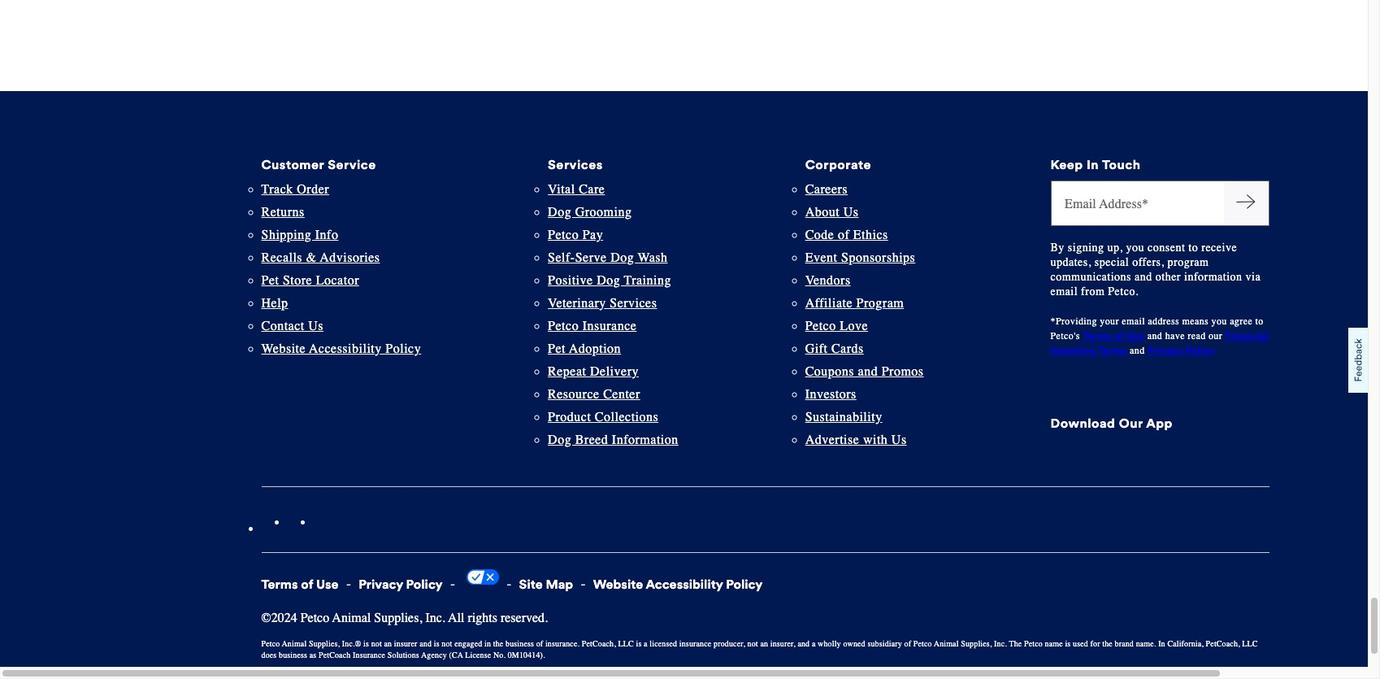 Task type: vqa. For each thing, say whether or not it's contained in the screenshot.
Contact Us link
yes



Task type: describe. For each thing, give the bounding box(es) containing it.
0 vertical spatial website accessibility policy link
[[261, 341, 421, 356]]

submit email address image
[[1237, 192, 1256, 212]]

1 not from the left
[[371, 638, 382, 649]]

&
[[306, 250, 317, 265]]

2 not from the left
[[442, 638, 453, 649]]

consent
[[1148, 241, 1186, 254]]

track order link
[[261, 182, 329, 197]]

recalls
[[261, 250, 303, 265]]

positive dog training link
[[548, 273, 672, 288]]

coupons and promos link
[[806, 364, 924, 379]]

agree
[[1231, 315, 1253, 327]]

advertise with us link
[[806, 433, 907, 447]]

self-
[[548, 250, 576, 265]]

dog grooming link
[[548, 205, 632, 219]]

keep in touch
[[1051, 157, 1141, 172]]

use for terms of use
[[316, 576, 339, 592]]

petco.
[[1109, 285, 1139, 298]]

to inside *providing your email address means you agree to petco's
[[1256, 315, 1264, 327]]

email inside *providing your email address means you agree to petco's
[[1122, 315, 1146, 327]]

0 vertical spatial terms of use link
[[1083, 330, 1145, 341]]

producer,
[[714, 638, 746, 649]]

brand
[[1115, 638, 1135, 649]]

updates,
[[1051, 255, 1092, 269]]

and inside by signing up, you consent to receive updates, special offers, program communications and other information via email from petco.
[[1135, 270, 1153, 284]]

vendors link
[[806, 273, 851, 288]]

corporate
[[806, 157, 872, 172]]

event
[[806, 250, 838, 265]]

1 the from the left
[[493, 638, 504, 649]]

website accessibility policy
[[593, 576, 763, 592]]

program
[[857, 296, 905, 311]]

keep
[[1051, 157, 1084, 172]]

repeat delivery link
[[548, 364, 639, 379]]

inc.®
[[342, 638, 361, 649]]

repeat
[[548, 364, 587, 379]]

our
[[1120, 415, 1144, 431]]

sustainability link
[[806, 410, 883, 424]]

financial
[[1226, 330, 1270, 341]]

affiliate program link
[[806, 296, 905, 311]]

petco insurance link
[[548, 319, 637, 333]]

petco's
[[1051, 330, 1081, 341]]

2 horizontal spatial animal
[[934, 638, 959, 649]]

you inside *providing your email address means you agree to petco's
[[1212, 315, 1228, 327]]

reserved.
[[501, 611, 548, 625]]

ethics
[[854, 228, 889, 242]]

careers about us code of ethics event sponsorships vendors affiliate program petco love gift cards coupons and promos investors sustainability advertise with us
[[806, 182, 924, 447]]

of right subsidiary
[[905, 638, 912, 649]]

subsidiary
[[868, 638, 903, 649]]

owned
[[844, 638, 866, 649]]

up,
[[1108, 241, 1124, 254]]

in inside "petco animal supplies, inc.® is not an insurer and is not engaged in the business of insurance. petcoach, llc is a licensed insurance producer, not an insurer, and a wholly owned subsidiary of petco animal supplies, inc. the petco name is used for the brand name. in california, petcoach, llc does business as petcoach insurance solutions agency (ca license no. 0m10414)."
[[1159, 638, 1166, 649]]

1 an from the left
[[384, 638, 392, 649]]

1 vertical spatial business
[[279, 650, 307, 660]]

and privacy policy
[[1128, 345, 1216, 356]]

0 horizontal spatial services
[[548, 157, 603, 172]]

1 vertical spatial privacy
[[359, 576, 403, 592]]

for
[[1091, 638, 1101, 649]]

contact
[[261, 319, 305, 333]]

center
[[604, 387, 641, 402]]

sponsorships
[[842, 250, 916, 265]]

vital care dog grooming petco pay self-serve dog wash positive dog training veterinary services petco insurance pet adoption repeat delivery resource center product collections dog breed information
[[548, 182, 679, 447]]

about us link
[[806, 205, 859, 219]]

your
[[1101, 315, 1120, 327]]

1 vertical spatial terms of use link
[[261, 576, 339, 592]]

training
[[624, 273, 672, 288]]

3 is from the left
[[636, 638, 642, 649]]

the
[[1010, 638, 1023, 649]]

returns
[[261, 205, 305, 219]]

2 an from the left
[[761, 638, 769, 649]]

order
[[297, 182, 329, 197]]

insurance inside vital care dog grooming petco pay self-serve dog wash positive dog training veterinary services petco insurance pet adoption repeat delivery resource center product collections dog breed information
[[583, 319, 637, 333]]

program
[[1168, 255, 1210, 269]]

site
[[519, 576, 543, 592]]

and up agency in the bottom left of the page
[[420, 638, 432, 649]]

signing
[[1068, 241, 1105, 254]]

careers link
[[806, 182, 848, 197]]

read
[[1188, 330, 1207, 341]]

grooming
[[575, 205, 632, 219]]

collections
[[595, 410, 659, 424]]

gift
[[806, 341, 828, 356]]

petcoach
[[319, 650, 351, 660]]

insurer
[[394, 638, 418, 649]]

resource center link
[[548, 387, 641, 402]]

0 horizontal spatial animal
[[282, 638, 307, 649]]

help link
[[261, 296, 288, 311]]

customer
[[261, 157, 324, 172]]

4 is from the left
[[1066, 638, 1071, 649]]

petco up self-
[[548, 228, 579, 242]]

your privacy choices icon image
[[467, 569, 499, 589]]

0 horizontal spatial inc.
[[426, 611, 446, 625]]

terms of use
[[261, 576, 339, 592]]

use for terms of use and have read our
[[1128, 330, 1145, 341]]

0 vertical spatial us
[[844, 205, 859, 219]]

1 vertical spatial accessibility
[[646, 576, 723, 592]]

product collections link
[[548, 410, 659, 424]]

careers
[[806, 182, 848, 197]]

financial incentive terms
[[1051, 330, 1270, 356]]

2 a from the left
[[812, 638, 816, 649]]

from
[[1082, 285, 1105, 298]]

info
[[315, 228, 339, 242]]

of down your
[[1115, 330, 1125, 341]]

coupons
[[806, 364, 855, 379]]

adoption
[[569, 341, 621, 356]]

2 llc from the left
[[1243, 638, 1259, 649]]

website inside track order returns shipping info recalls & advisories pet store locator help contact us website accessibility policy
[[261, 341, 306, 356]]

advertise
[[806, 433, 860, 447]]

0m10414).
[[508, 650, 545, 660]]

accessibility inside track order returns shipping info recalls & advisories pet store locator help contact us website accessibility policy
[[309, 341, 382, 356]]

of up the 0m10414).
[[537, 638, 544, 649]]

all
[[448, 611, 465, 625]]

us inside track order returns shipping info recalls & advisories pet store locator help contact us website accessibility policy
[[308, 319, 324, 333]]

site map
[[519, 576, 573, 592]]

1 horizontal spatial supplies,
[[374, 611, 422, 625]]

name.
[[1137, 638, 1157, 649]]

special
[[1095, 255, 1130, 269]]

in
[[485, 638, 491, 649]]

by
[[1051, 241, 1065, 254]]

(ca
[[449, 650, 463, 660]]

1 vertical spatial website
[[593, 576, 643, 592]]



Task type: locate. For each thing, give the bounding box(es) containing it.
inc. inside "petco animal supplies, inc.® is not an insurer and is not engaged in the business of insurance. petcoach, llc is a licensed insurance producer, not an insurer, and a wholly owned subsidiary of petco animal supplies, inc. the petco name is used for the brand name. in california, petcoach, llc does business as petcoach insurance solutions agency (ca license no. 0m10414)."
[[995, 638, 1008, 649]]

vital
[[548, 182, 575, 197]]

and down terms of use and have read our
[[1130, 345, 1146, 356]]

0 horizontal spatial a
[[644, 638, 648, 649]]

privacy policy link down 'have'
[[1148, 345, 1216, 356]]

llc
[[619, 638, 634, 649], [1243, 638, 1259, 649]]

dog down self-serve dog wash link
[[597, 273, 621, 288]]

0 horizontal spatial email
[[1051, 285, 1078, 298]]

petco right subsidiary
[[914, 638, 933, 649]]

code of ethics link
[[806, 228, 889, 242]]

as
[[310, 650, 317, 660]]

1 vertical spatial to
[[1256, 315, 1264, 327]]

0 horizontal spatial petcoach,
[[582, 638, 616, 649]]

feedback image
[[1349, 327, 1369, 392]]

a left licensed
[[644, 638, 648, 649]]

0 horizontal spatial not
[[371, 638, 382, 649]]

petco right '©2024'
[[301, 611, 330, 625]]

None email field
[[1051, 180, 1224, 226]]

1 is from the left
[[364, 638, 369, 649]]

petco pay link
[[548, 228, 604, 242]]

terms for terms of use and have read our
[[1083, 330, 1112, 341]]

california,
[[1168, 638, 1204, 649]]

supplies, up petcoach
[[309, 638, 340, 649]]

serve
[[576, 250, 607, 265]]

accessibility up insurance
[[646, 576, 723, 592]]

1 petcoach, from the left
[[582, 638, 616, 649]]

an
[[384, 638, 392, 649], [761, 638, 769, 649]]

dog down vital
[[548, 205, 572, 219]]

download our app
[[1051, 415, 1173, 431]]

terms of use and have read our
[[1083, 330, 1226, 341]]

communications
[[1051, 270, 1132, 284]]

an left the insurer,
[[761, 638, 769, 649]]

no.
[[494, 650, 506, 660]]

0 vertical spatial you
[[1127, 241, 1145, 254]]

website accessibility policy link up licensed
[[593, 576, 763, 592]]

to right agree
[[1256, 315, 1264, 327]]

information
[[1185, 270, 1243, 284]]

not up "(ca"
[[442, 638, 453, 649]]

insurance down inc.®
[[353, 650, 386, 660]]

1 horizontal spatial terms of use link
[[1083, 330, 1145, 341]]

license
[[465, 650, 491, 660]]

1 horizontal spatial llc
[[1243, 638, 1259, 649]]

financial incentive terms link
[[1051, 330, 1270, 356]]

address
[[1149, 315, 1180, 327]]

pet adoption link
[[548, 341, 621, 356]]

to inside by signing up, you consent to receive updates, special offers, program communications and other information via email from petco.
[[1189, 241, 1199, 254]]

privacy
[[1148, 345, 1184, 356], [359, 576, 403, 592]]

1 horizontal spatial business
[[506, 638, 534, 649]]

1 horizontal spatial services
[[610, 296, 657, 311]]

1 vertical spatial terms
[[1099, 345, 1128, 356]]

policy inside track order returns shipping info recalls & advisories pet store locator help contact us website accessibility policy
[[386, 341, 421, 356]]

privacy policy link up ©2024 petco animal supplies, inc. all rights reserved.
[[359, 576, 443, 592]]

inc. left 'all'
[[426, 611, 446, 625]]

other
[[1156, 270, 1182, 284]]

sustainability
[[806, 410, 883, 424]]

2 vertical spatial terms
[[261, 576, 298, 592]]

not right inc.®
[[371, 638, 382, 649]]

veterinary
[[548, 296, 606, 311]]

0 horizontal spatial supplies,
[[309, 638, 340, 649]]

1 vertical spatial inc.
[[995, 638, 1008, 649]]

store
[[283, 273, 312, 288]]

1 vertical spatial us
[[308, 319, 324, 333]]

website accessibility policy link down contact us link on the left top
[[261, 341, 421, 356]]

download
[[1051, 415, 1116, 431]]

©2024 petco animal supplies, inc. all rights reserved.
[[261, 611, 548, 625]]

0 vertical spatial pet
[[261, 273, 279, 288]]

0 vertical spatial insurance
[[583, 319, 637, 333]]

track order returns shipping info recalls & advisories pet store locator help contact us website accessibility policy
[[261, 182, 421, 356]]

1 vertical spatial privacy policy link
[[359, 576, 443, 592]]

you up "our"
[[1212, 315, 1228, 327]]

supplies, left the
[[961, 638, 993, 649]]

0 horizontal spatial the
[[493, 638, 504, 649]]

an left insurer
[[384, 638, 392, 649]]

information
[[612, 433, 679, 447]]

petco down veterinary
[[548, 319, 579, 333]]

terms of use link down your
[[1083, 330, 1145, 341]]

shipping
[[261, 228, 312, 242]]

0 horizontal spatial you
[[1127, 241, 1145, 254]]

2 vertical spatial us
[[892, 433, 907, 447]]

0 vertical spatial business
[[506, 638, 534, 649]]

petco inside careers about us code of ethics event sponsorships vendors affiliate program petco love gift cards coupons and promos investors sustainability advertise with us
[[806, 319, 837, 333]]

1 vertical spatial pet
[[548, 341, 566, 356]]

privacy policy link
[[1148, 345, 1216, 356], [359, 576, 443, 592]]

1 horizontal spatial not
[[442, 638, 453, 649]]

website
[[261, 341, 306, 356], [593, 576, 643, 592]]

1 horizontal spatial website
[[593, 576, 643, 592]]

you
[[1127, 241, 1145, 254], [1212, 315, 1228, 327]]

used
[[1074, 638, 1089, 649]]

1 horizontal spatial a
[[812, 638, 816, 649]]

recalls & advisories link
[[261, 250, 380, 265]]

vital care link
[[548, 182, 605, 197]]

insurer,
[[771, 638, 796, 649]]

shipping info link
[[261, 228, 339, 242]]

incentive
[[1051, 345, 1096, 356]]

a left wholly
[[812, 638, 816, 649]]

about
[[806, 205, 840, 219]]

petcoach,
[[582, 638, 616, 649], [1207, 638, 1241, 649]]

1 horizontal spatial use
[[1128, 330, 1145, 341]]

0 vertical spatial terms
[[1083, 330, 1112, 341]]

via
[[1246, 270, 1262, 284]]

services down 'training'
[[610, 296, 657, 311]]

in right the keep
[[1087, 157, 1100, 172]]

business left as
[[279, 650, 307, 660]]

1 horizontal spatial email
[[1122, 315, 1146, 327]]

promos
[[882, 364, 924, 379]]

care
[[579, 182, 605, 197]]

contact us link
[[261, 319, 324, 333]]

0 vertical spatial to
[[1189, 241, 1199, 254]]

a
[[644, 638, 648, 649], [812, 638, 816, 649]]

2 petcoach, from the left
[[1207, 638, 1241, 649]]

1 horizontal spatial website accessibility policy link
[[593, 576, 763, 592]]

0 vertical spatial use
[[1128, 330, 1145, 341]]

of up as
[[301, 576, 313, 592]]

have
[[1166, 330, 1186, 341]]

0 horizontal spatial terms of use link
[[261, 576, 339, 592]]

breed
[[575, 433, 609, 447]]

code
[[806, 228, 835, 242]]

insurance
[[680, 638, 712, 649]]

petco right the
[[1025, 638, 1043, 649]]

1 horizontal spatial in
[[1159, 638, 1166, 649]]

animal up inc.®
[[332, 611, 371, 625]]

services up vital care link
[[548, 157, 603, 172]]

receive
[[1202, 241, 1238, 254]]

0 horizontal spatial pet
[[261, 273, 279, 288]]

not
[[371, 638, 382, 649], [442, 638, 453, 649], [748, 638, 759, 649]]

services
[[548, 157, 603, 172], [610, 296, 657, 311]]

1 vertical spatial you
[[1212, 315, 1228, 327]]

0 horizontal spatial website accessibility policy link
[[261, 341, 421, 356]]

dog breed information link
[[548, 433, 679, 447]]

petco up gift
[[806, 319, 837, 333]]

2 horizontal spatial us
[[892, 433, 907, 447]]

dog down product
[[548, 433, 572, 447]]

0 horizontal spatial privacy
[[359, 576, 403, 592]]

1 vertical spatial email
[[1122, 315, 1146, 327]]

0 horizontal spatial us
[[308, 319, 324, 333]]

and right the insurer,
[[798, 638, 810, 649]]

and inside careers about us code of ethics event sponsorships vendors affiliate program petco love gift cards coupons and promos investors sustainability advertise with us
[[858, 364, 878, 379]]

pet inside vital care dog grooming petco pay self-serve dog wash positive dog training veterinary services petco insurance pet adoption repeat delivery resource center product collections dog breed information
[[548, 341, 566, 356]]

us up code of ethics link
[[844, 205, 859, 219]]

investors link
[[806, 387, 857, 402]]

pet store locator link
[[261, 273, 359, 288]]

name
[[1046, 638, 1064, 649]]

1 vertical spatial insurance
[[353, 650, 386, 660]]

in
[[1087, 157, 1100, 172], [1159, 638, 1166, 649]]

does
[[261, 650, 277, 660]]

wholly
[[818, 638, 842, 649]]

llc right california,
[[1243, 638, 1259, 649]]

pet up repeat
[[548, 341, 566, 356]]

0 vertical spatial privacy
[[1148, 345, 1184, 356]]

3 not from the left
[[748, 638, 759, 649]]

1 horizontal spatial petcoach,
[[1207, 638, 1241, 649]]

0 vertical spatial inc.
[[426, 611, 446, 625]]

website right map
[[593, 576, 643, 592]]

insurance down veterinary services link
[[583, 319, 637, 333]]

0 horizontal spatial insurance
[[353, 650, 386, 660]]

terms of use link up '©2024'
[[261, 576, 339, 592]]

arrow right 12 button
[[1224, 180, 1270, 226]]

event sponsorships link
[[806, 250, 916, 265]]

and down address on the top right
[[1148, 330, 1163, 341]]

not right producer,
[[748, 638, 759, 649]]

1 horizontal spatial us
[[844, 205, 859, 219]]

business
[[506, 638, 534, 649], [279, 650, 307, 660]]

terms for terms of use
[[261, 576, 298, 592]]

2 the from the left
[[1103, 638, 1113, 649]]

terms inside financial incentive terms
[[1099, 345, 1128, 356]]

0 vertical spatial email
[[1051, 285, 1078, 298]]

service
[[328, 157, 376, 172]]

to
[[1189, 241, 1199, 254], [1256, 315, 1264, 327]]

email right your
[[1122, 315, 1146, 327]]

dog up positive dog training link
[[611, 250, 634, 265]]

1 a from the left
[[644, 638, 648, 649]]

1 horizontal spatial you
[[1212, 315, 1228, 327]]

petcoach, right california,
[[1207, 638, 1241, 649]]

offers,
[[1133, 255, 1165, 269]]

1 horizontal spatial inc.
[[995, 638, 1008, 649]]

is left used
[[1066, 638, 1071, 649]]

is right inc.®
[[364, 638, 369, 649]]

in right name.
[[1159, 638, 1166, 649]]

is left licensed
[[636, 638, 642, 649]]

the right for
[[1103, 638, 1113, 649]]

the right 'in'
[[493, 638, 504, 649]]

our
[[1209, 330, 1223, 341]]

us right the "with"
[[892, 433, 907, 447]]

*providing your email address means you agree to petco's
[[1051, 315, 1264, 341]]

1 horizontal spatial an
[[761, 638, 769, 649]]

animal down '©2024'
[[282, 638, 307, 649]]

0 horizontal spatial privacy policy link
[[359, 576, 443, 592]]

0 vertical spatial in
[[1087, 157, 1100, 172]]

2 horizontal spatial supplies,
[[961, 638, 993, 649]]

0 vertical spatial privacy policy link
[[1148, 345, 1216, 356]]

llc left licensed
[[619, 638, 634, 649]]

1 vertical spatial services
[[610, 296, 657, 311]]

2 is from the left
[[434, 638, 440, 649]]

dog
[[548, 205, 572, 219], [611, 250, 634, 265], [597, 273, 621, 288], [548, 433, 572, 447]]

email inside by signing up, you consent to receive updates, special offers, program communications and other information via email from petco.
[[1051, 285, 1078, 298]]

you up offers,
[[1127, 241, 1145, 254]]

privacy down 'have'
[[1148, 345, 1184, 356]]

us right contact
[[308, 319, 324, 333]]

insurance
[[583, 319, 637, 333], [353, 650, 386, 660]]

is
[[364, 638, 369, 649], [434, 638, 440, 649], [636, 638, 642, 649], [1066, 638, 1071, 649]]

pet
[[261, 273, 279, 288], [548, 341, 566, 356]]

supplies, up insurer
[[374, 611, 422, 625]]

to up program
[[1189, 241, 1199, 254]]

0 horizontal spatial in
[[1087, 157, 1100, 172]]

of right code
[[838, 228, 850, 242]]

inc. left the
[[995, 638, 1008, 649]]

0 vertical spatial website
[[261, 341, 306, 356]]

1 horizontal spatial pet
[[548, 341, 566, 356]]

and down cards
[[858, 364, 878, 379]]

1 vertical spatial website accessibility policy link
[[593, 576, 763, 592]]

business up the 0m10414).
[[506, 638, 534, 649]]

pet inside track order returns shipping info recalls & advisories pet store locator help contact us website accessibility policy
[[261, 273, 279, 288]]

gift cards link
[[806, 341, 864, 356]]

engaged
[[455, 638, 483, 649]]

website down contact
[[261, 341, 306, 356]]

and down offers,
[[1135, 270, 1153, 284]]

insurance.
[[546, 638, 580, 649]]

1 horizontal spatial insurance
[[583, 319, 637, 333]]

petcoach, right insurance.
[[582, 638, 616, 649]]

you inside by signing up, you consent to receive updates, special offers, program communications and other information via email from petco.
[[1127, 241, 1145, 254]]

insurance inside "petco animal supplies, inc.® is not an insurer and is not engaged in the business of insurance. petcoach, llc is a licensed insurance producer, not an insurer, and a wholly owned subsidiary of petco animal supplies, inc. the petco name is used for the brand name. in california, petcoach, llc does business as petcoach insurance solutions agency (ca license no. 0m10414)."
[[353, 650, 386, 660]]

petco up does
[[261, 638, 280, 649]]

0 horizontal spatial website
[[261, 341, 306, 356]]

with
[[864, 433, 888, 447]]

is up agency in the bottom left of the page
[[434, 638, 440, 649]]

0 vertical spatial accessibility
[[309, 341, 382, 356]]

animal right subsidiary
[[934, 638, 959, 649]]

accessibility down contact us link on the left top
[[309, 341, 382, 356]]

email left from
[[1051, 285, 1078, 298]]

1 horizontal spatial the
[[1103, 638, 1113, 649]]

returns link
[[261, 205, 305, 219]]

0 horizontal spatial accessibility
[[309, 341, 382, 356]]

of inside careers about us code of ethics event sponsorships vendors affiliate program petco love gift cards coupons and promos investors sustainability advertise with us
[[838, 228, 850, 242]]

0 vertical spatial services
[[548, 157, 603, 172]]

2 horizontal spatial not
[[748, 638, 759, 649]]

1 horizontal spatial accessibility
[[646, 576, 723, 592]]

1 vertical spatial use
[[316, 576, 339, 592]]

privacy up ©2024 petco animal supplies, inc. all rights reserved.
[[359, 576, 403, 592]]

0 horizontal spatial llc
[[619, 638, 634, 649]]

self-serve dog wash link
[[548, 250, 668, 265]]

1 vertical spatial in
[[1159, 638, 1166, 649]]

positive
[[548, 273, 593, 288]]

petco love link
[[806, 319, 869, 333]]

petco animal supplies, inc.® is not an insurer and is not engaged in the business of insurance. petcoach, llc is a licensed insurance producer, not an insurer, and a wholly owned subsidiary of petco animal supplies, inc. the petco name is used for the brand name. in california, petcoach, llc does business as petcoach insurance solutions agency (ca license no. 0m10414).
[[261, 638, 1259, 660]]

pet up help
[[261, 273, 279, 288]]

1 horizontal spatial to
[[1256, 315, 1264, 327]]

1 horizontal spatial animal
[[332, 611, 371, 625]]

1 horizontal spatial privacy
[[1148, 345, 1184, 356]]

services inside vital care dog grooming petco pay self-serve dog wash positive dog training veterinary services petco insurance pet adoption repeat delivery resource center product collections dog breed information
[[610, 296, 657, 311]]

1 llc from the left
[[619, 638, 634, 649]]

0 horizontal spatial use
[[316, 576, 339, 592]]

1 horizontal spatial privacy policy link
[[1148, 345, 1216, 356]]

0 horizontal spatial an
[[384, 638, 392, 649]]

0 horizontal spatial to
[[1189, 241, 1199, 254]]

0 horizontal spatial business
[[279, 650, 307, 660]]



